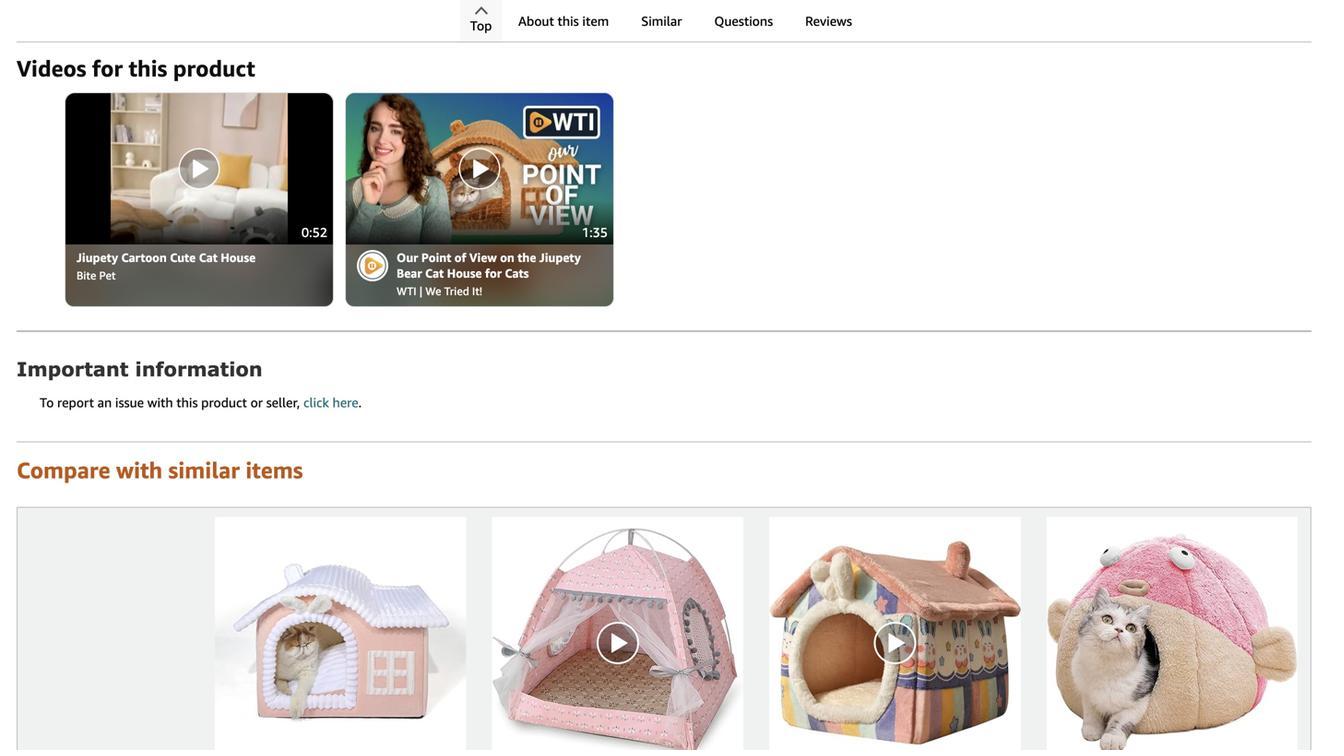 Task type: locate. For each thing, give the bounding box(es) containing it.
1 vertical spatial for
[[485, 266, 502, 281]]

WTI | We Tried It! text field
[[397, 282, 586, 300]]

1 horizontal spatial for
[[485, 266, 502, 281]]

wti
[[397, 285, 417, 298]]

cat down point
[[425, 266, 444, 281]]

1 horizontal spatial this
[[177, 395, 198, 410]]

for
[[92, 55, 123, 82], [485, 266, 502, 281]]

.
[[359, 395, 362, 410]]

cat inside jiupety cartoon cute cat house bite pet
[[199, 251, 218, 265]]

for up wti | we tried it! text box
[[485, 266, 502, 281]]

0 vertical spatial house
[[221, 251, 256, 265]]

jiupety cartoon cute cat house bite pet
[[77, 251, 256, 282]]

house up bite pet text field
[[221, 251, 256, 265]]

items
[[246, 457, 303, 484]]

point
[[422, 251, 452, 265]]

1 vertical spatial product
[[201, 395, 247, 410]]

0 horizontal spatial this
[[129, 55, 167, 82]]

1:35
[[582, 225, 608, 240]]

2 jiupety from the left
[[540, 251, 581, 265]]

0 vertical spatial for
[[92, 55, 123, 82]]

1:35 text field
[[577, 220, 614, 245]]

for right videos
[[92, 55, 123, 82]]

1 vertical spatial house
[[447, 266, 482, 281]]

item
[[583, 13, 609, 29]]

1 horizontal spatial cat
[[425, 266, 444, 281]]

jiupety up pet
[[77, 251, 118, 265]]

cat up bite pet text field
[[199, 251, 218, 265]]

cat
[[199, 251, 218, 265], [425, 266, 444, 281]]

we
[[426, 285, 442, 298]]

0 vertical spatial with
[[147, 395, 173, 410]]

top
[[470, 18, 492, 33]]

1 vertical spatial cat
[[425, 266, 444, 281]]

similar
[[642, 13, 682, 29]]

information
[[135, 357, 263, 381]]

this
[[558, 13, 579, 29], [129, 55, 167, 82], [177, 395, 198, 410]]

1 jiupety from the left
[[77, 251, 118, 265]]

with left similar
[[116, 457, 163, 484]]

0:52 text field
[[296, 220, 333, 245]]

with
[[147, 395, 173, 410], [116, 457, 163, 484]]

about this item
[[519, 13, 609, 29]]

0 horizontal spatial jiupety
[[77, 251, 118, 265]]

0 horizontal spatial cat
[[199, 251, 218, 265]]

cats
[[505, 266, 529, 281]]

jiupety
[[77, 251, 118, 265], [540, 251, 581, 265]]

1 horizontal spatial house
[[447, 266, 482, 281]]

reviews
[[806, 13, 853, 29]]

with right issue
[[147, 395, 173, 410]]

2 horizontal spatial this
[[558, 13, 579, 29]]

issue
[[115, 395, 144, 410]]

of
[[455, 251, 467, 265]]

an
[[97, 395, 112, 410]]

bite
[[77, 269, 96, 282]]

0 vertical spatial cat
[[199, 251, 218, 265]]

0 vertical spatial this
[[558, 13, 579, 29]]

0:52
[[302, 225, 328, 240]]

to report an issue with this product or seller, click here .
[[40, 395, 362, 410]]

bosermen cat house, cartoon cat cave bed with removable washable cushion pillow, cute cat tent, warm and soft chimney cat house for dogs cats small animals(l, pink) image
[[770, 518, 1022, 750]]

view
[[470, 251, 497, 265]]

our point of view on the jiupety bear cat house for cats wti | we tried it!
[[397, 251, 581, 298]]

seller,
[[266, 395, 300, 410]]

house down 'of'
[[447, 266, 482, 281]]

0 horizontal spatial house
[[221, 251, 256, 265]]

jiupety rabbit cat house for cats, chimney cat house for indoor cats, enough interior space, pink pet animal house for 3-15 lbs large cat and puppy, cartoon cute chimney cat house image
[[215, 518, 467, 750]]

jiupety right "the"
[[540, 251, 581, 265]]

list
[[54, 92, 1275, 330]]

product
[[173, 55, 255, 82], [201, 395, 247, 410]]

compare with similar items
[[17, 457, 303, 484]]

1 horizontal spatial jiupety
[[540, 251, 581, 265]]

house
[[221, 251, 256, 265], [447, 266, 482, 281]]



Task type: vqa. For each thing, say whether or not it's contained in the screenshot.
right Eligible for Prime. image
no



Task type: describe. For each thing, give the bounding box(es) containing it.
report
[[57, 395, 94, 410]]

videos
[[17, 55, 86, 82]]

|
[[420, 285, 423, 298]]

house inside jiupety cartoon cute cat house bite pet
[[221, 251, 256, 265]]

cat beds for indoor cats - cat bed cave with removable washable cushioned pillow, soft plush premium cotton no deformation pet bed, lively pufferfish cat house design, pink, multiple sizes(s) image
[[1047, 518, 1299, 750]]

it!
[[472, 285, 483, 298]]

cat inside our point of view on the jiupety bear cat house for cats wti | we tried it!
[[425, 266, 444, 281]]

about
[[519, 13, 555, 29]]

here
[[333, 395, 359, 410]]

jiupety inside jiupety cartoon cute cat house bite pet
[[77, 251, 118, 265]]

for inside our point of view on the jiupety bear cat house for cats wti | we tried it!
[[485, 266, 502, 281]]

or
[[251, 395, 263, 410]]

the
[[518, 251, 537, 265]]

1 vertical spatial this
[[129, 55, 167, 82]]

list containing 0:52
[[54, 92, 1275, 330]]

cartoon
[[121, 251, 167, 265]]

house inside our point of view on the jiupety bear cat house for cats wti | we tried it!
[[447, 266, 482, 281]]

cute
[[170, 251, 196, 265]]

pet
[[99, 269, 116, 282]]

to
[[40, 395, 54, 410]]

1 vertical spatial with
[[116, 457, 163, 484]]

compare
[[17, 457, 110, 484]]

jiupety inside our point of view on the jiupety bear cat house for cats wti | we tried it!
[[540, 251, 581, 265]]

0 horizontal spatial for
[[92, 55, 123, 82]]

0 vertical spatial product
[[173, 55, 255, 82]]

videos for this product
[[17, 55, 255, 82]]

2 vertical spatial this
[[177, 395, 198, 410]]

similar
[[168, 457, 240, 484]]

our
[[397, 251, 418, 265]]

important
[[17, 357, 129, 381]]

bear
[[397, 266, 422, 281]]

click here link
[[304, 395, 359, 410]]

Bite Pet text field
[[77, 266, 322, 284]]

important information
[[17, 357, 263, 381]]

gigreinc cat princess indoor tent house pet dog cute floral cave nest bed portable dog tents (m:38x38x36cm/15x15x14inch, floral pink) image
[[492, 518, 744, 750]]

tried
[[444, 285, 470, 298]]

click
[[304, 395, 329, 410]]

questions
[[715, 13, 774, 29]]

on
[[500, 251, 515, 265]]



